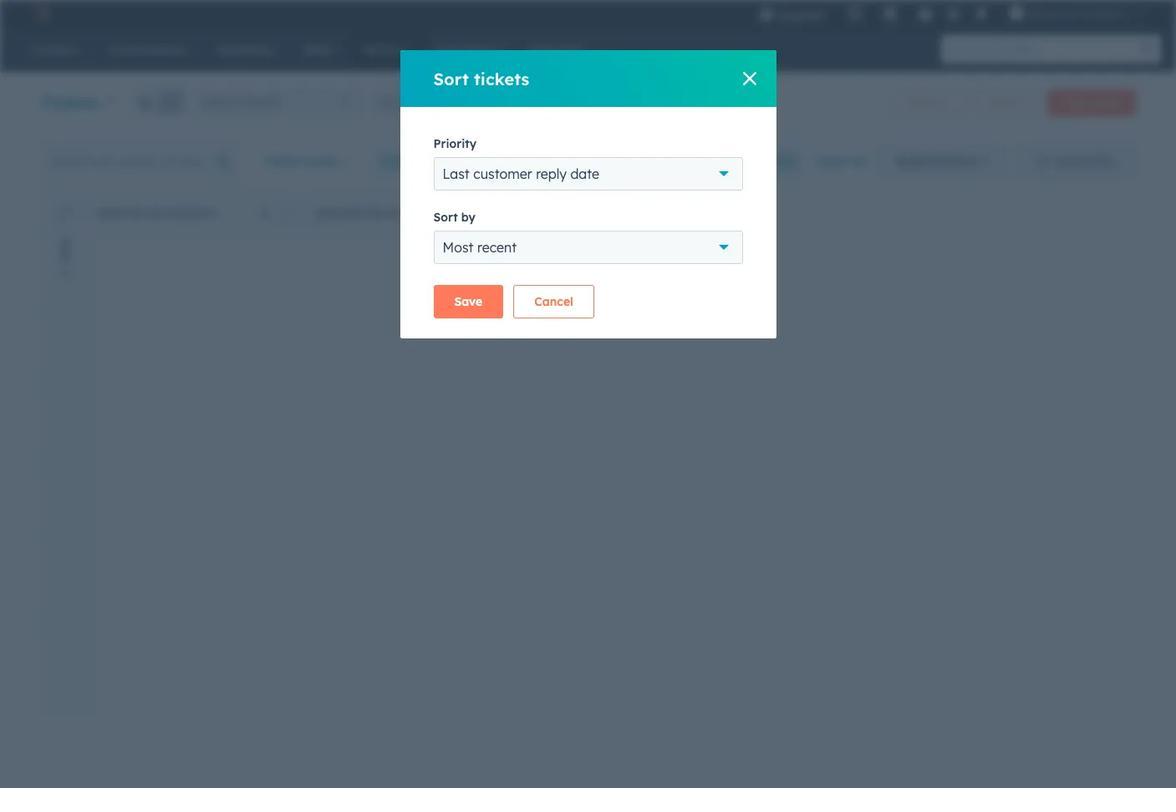 Task type: describe. For each thing, give the bounding box(es) containing it.
advanced filters (4)
[[679, 154, 795, 169]]

apoptosis
[[1028, 7, 1079, 20]]

all inside popup button
[[379, 95, 391, 108]]

sort by
[[434, 210, 476, 225]]

menu containing apoptosis studios 2
[[748, 0, 1157, 27]]

upgrade
[[778, 8, 825, 22]]

create ticket button
[[1048, 89, 1136, 116]]

most
[[443, 239, 474, 256]]

hubspot link
[[20, 3, 63, 23]]

waiting on us
[[314, 207, 400, 220]]

n
[[59, 237, 71, 246]]

save view
[[1057, 154, 1116, 169]]

clear all button
[[805, 145, 877, 178]]

marketplaces image
[[883, 8, 899, 23]]

search button
[[1133, 35, 1162, 64]]

advanced filters (4) button
[[651, 145, 805, 178]]

board actions
[[897, 154, 978, 169]]

cancel button
[[514, 285, 594, 319]]

0 horizontal spatial date
[[425, 154, 452, 169]]

pipeline
[[243, 95, 280, 108]]

most recent button
[[434, 231, 743, 264]]

2
[[1124, 7, 1130, 20]]

help button
[[912, 0, 940, 27]]

sort tickets dialog
[[400, 50, 776, 339]]

us
[[386, 207, 400, 220]]

cancel
[[535, 294, 574, 309]]

help image
[[919, 8, 934, 23]]

apoptosis studios 2 button
[[1000, 0, 1155, 27]]

calling icon button
[[842, 3, 870, 24]]

tickets for sort tickets
[[474, 68, 530, 89]]

support pipeline button
[[194, 89, 362, 115]]

notifications image
[[975, 8, 990, 23]]

close image
[[743, 72, 756, 85]]

tickets for all tickets
[[393, 95, 425, 108]]

recent
[[478, 239, 517, 256]]

clear all
[[816, 154, 866, 169]]

hubspot image
[[30, 3, 50, 23]]

calling icon image
[[848, 7, 863, 22]]

owner
[[303, 154, 340, 169]]

1 0 from the left
[[262, 207, 268, 220]]

view
[[1089, 154, 1116, 169]]

on for contact
[[149, 207, 166, 220]]

on for us
[[367, 207, 383, 220]]

settings image
[[947, 7, 962, 22]]

import
[[990, 96, 1023, 109]]

sort for sort by
[[434, 210, 458, 225]]

priority
[[434, 136, 477, 151]]

marketplaces button
[[873, 0, 909, 27]]

save for save view
[[1057, 154, 1086, 169]]

create for create date
[[383, 154, 422, 169]]

ticket
[[264, 154, 300, 169]]

tickets banner
[[40, 84, 1136, 117]]

support pipeline
[[202, 95, 280, 108]]



Task type: locate. For each thing, give the bounding box(es) containing it.
studios
[[1082, 7, 1121, 20]]

create inside popup button
[[383, 154, 422, 169]]

create inside button
[[1062, 96, 1093, 109]]

notifications button
[[968, 0, 996, 27]]

advanced
[[679, 154, 737, 169]]

sort up 'priority'
[[434, 68, 469, 89]]

tickets up create date
[[393, 95, 425, 108]]

tickets
[[40, 92, 100, 112]]

settings link
[[944, 5, 965, 22]]

1 vertical spatial sort
[[434, 210, 458, 225]]

0 horizontal spatial save
[[454, 294, 483, 309]]

0 vertical spatial tickets
[[474, 68, 530, 89]]

0 vertical spatial sort
[[434, 68, 469, 89]]

0 right by
[[479, 207, 486, 220]]

save
[[1057, 154, 1086, 169], [454, 294, 483, 309]]

0 vertical spatial create
[[1062, 96, 1093, 109]]

waiting for waiting on us
[[314, 207, 364, 220]]

waiting down search id, name, or description 'search box'
[[97, 207, 146, 220]]

tara schultz image
[[1010, 6, 1025, 21]]

0
[[262, 207, 268, 220], [479, 207, 486, 220]]

on
[[149, 207, 166, 220], [367, 207, 383, 220]]

create
[[1062, 96, 1093, 109], [383, 154, 422, 169]]

all inside button
[[851, 154, 866, 169]]

last customer reply date
[[443, 166, 600, 182]]

filters
[[741, 154, 774, 169]]

create date
[[383, 154, 452, 169]]

waiting for waiting on contact
[[97, 207, 146, 220]]

2 0 from the left
[[479, 207, 486, 220]]

tickets inside dialog
[[474, 68, 530, 89]]

save view button
[[1019, 145, 1136, 178]]

menu
[[748, 0, 1157, 27]]

tickets button
[[40, 90, 115, 114]]

2 on from the left
[[367, 207, 383, 220]]

customer
[[474, 166, 532, 182]]

tickets
[[474, 68, 530, 89], [393, 95, 425, 108]]

date down 'priority'
[[425, 154, 452, 169]]

save button
[[434, 285, 504, 319]]

1 vertical spatial all
[[851, 154, 866, 169]]

import button
[[976, 89, 1038, 116]]

0 horizontal spatial 0
[[262, 207, 268, 220]]

Search HubSpot search field
[[942, 35, 1146, 64]]

support
[[202, 95, 240, 108]]

actions
[[906, 96, 941, 109]]

1 horizontal spatial create
[[1062, 96, 1093, 109]]

1 sort from the top
[[434, 68, 469, 89]]

create up us
[[383, 154, 422, 169]]

on left us
[[367, 207, 383, 220]]

last
[[443, 166, 470, 182]]

1 horizontal spatial date
[[571, 166, 600, 182]]

clear
[[816, 154, 847, 169]]

n e w
[[59, 237, 71, 262]]

0 down ticket
[[262, 207, 268, 220]]

1 horizontal spatial waiting
[[314, 207, 364, 220]]

1 horizontal spatial on
[[367, 207, 383, 220]]

1 horizontal spatial save
[[1057, 154, 1086, 169]]

create left ticket
[[1062, 96, 1093, 109]]

date right reply
[[571, 166, 600, 182]]

actions
[[936, 154, 978, 169]]

0 horizontal spatial tickets
[[393, 95, 425, 108]]

(4)
[[778, 154, 795, 169]]

search image
[[1141, 43, 1153, 55]]

w
[[59, 252, 71, 262]]

most recent
[[443, 239, 517, 256]]

waiting on contact
[[97, 207, 217, 220]]

save inside button
[[454, 294, 483, 309]]

reply
[[536, 166, 567, 182]]

0 horizontal spatial on
[[149, 207, 166, 220]]

1 horizontal spatial tickets
[[474, 68, 530, 89]]

1 vertical spatial create
[[383, 154, 422, 169]]

board actions button
[[877, 145, 1009, 178]]

contact
[[169, 207, 217, 220]]

create date button
[[372, 145, 474, 178]]

0 vertical spatial save
[[1057, 154, 1086, 169]]

2 waiting from the left
[[314, 207, 364, 220]]

0 horizontal spatial waiting
[[97, 207, 146, 220]]

0 horizontal spatial create
[[383, 154, 422, 169]]

1
[[59, 272, 71, 277]]

save down most
[[454, 294, 483, 309]]

waiting left us
[[314, 207, 364, 220]]

tickets up 'priority'
[[474, 68, 530, 89]]

1 vertical spatial save
[[454, 294, 483, 309]]

1 vertical spatial tickets
[[393, 95, 425, 108]]

ticket owner
[[264, 154, 340, 169]]

all up create date
[[379, 95, 391, 108]]

all tickets
[[379, 95, 425, 108]]

menu item
[[837, 0, 840, 27]]

date inside 'sort tickets' dialog
[[571, 166, 600, 182]]

date
[[425, 154, 452, 169], [571, 166, 600, 182]]

group inside tickets "banner"
[[132, 89, 184, 115]]

2 sort from the top
[[434, 210, 458, 225]]

board
[[897, 154, 933, 169]]

group
[[132, 89, 184, 115]]

all tickets button
[[372, 89, 539, 115]]

create ticket
[[1062, 96, 1122, 109]]

by
[[461, 210, 476, 225]]

apoptosis studios 2
[[1028, 7, 1130, 20]]

sort left by
[[434, 210, 458, 225]]

Search ID, name, or description search field
[[40, 145, 243, 178]]

actions button
[[892, 89, 965, 116]]

last customer reply date button
[[434, 157, 743, 191]]

1 horizontal spatial all
[[851, 154, 866, 169]]

1 on from the left
[[149, 207, 166, 220]]

save left view
[[1057, 154, 1086, 169]]

1 horizontal spatial 0
[[479, 207, 486, 220]]

sort
[[434, 68, 469, 89], [434, 210, 458, 225]]

all right "clear"
[[851, 154, 866, 169]]

waiting
[[97, 207, 146, 220], [314, 207, 364, 220]]

0 vertical spatial all
[[379, 95, 391, 108]]

ticket owner button
[[253, 145, 362, 178]]

save for save
[[454, 294, 483, 309]]

upgrade image
[[760, 8, 775, 23]]

save inside button
[[1057, 154, 1086, 169]]

e
[[59, 246, 71, 252]]

all
[[379, 95, 391, 108], [851, 154, 866, 169]]

1 waiting from the left
[[97, 207, 146, 220]]

create for create ticket
[[1062, 96, 1093, 109]]

tickets inside popup button
[[393, 95, 425, 108]]

0 horizontal spatial all
[[379, 95, 391, 108]]

ticket
[[1096, 96, 1122, 109]]

on left contact
[[149, 207, 166, 220]]

sort tickets
[[434, 68, 530, 89]]

sort for sort tickets
[[434, 68, 469, 89]]



Task type: vqa. For each thing, say whether or not it's contained in the screenshot.
the bottommost Sort
yes



